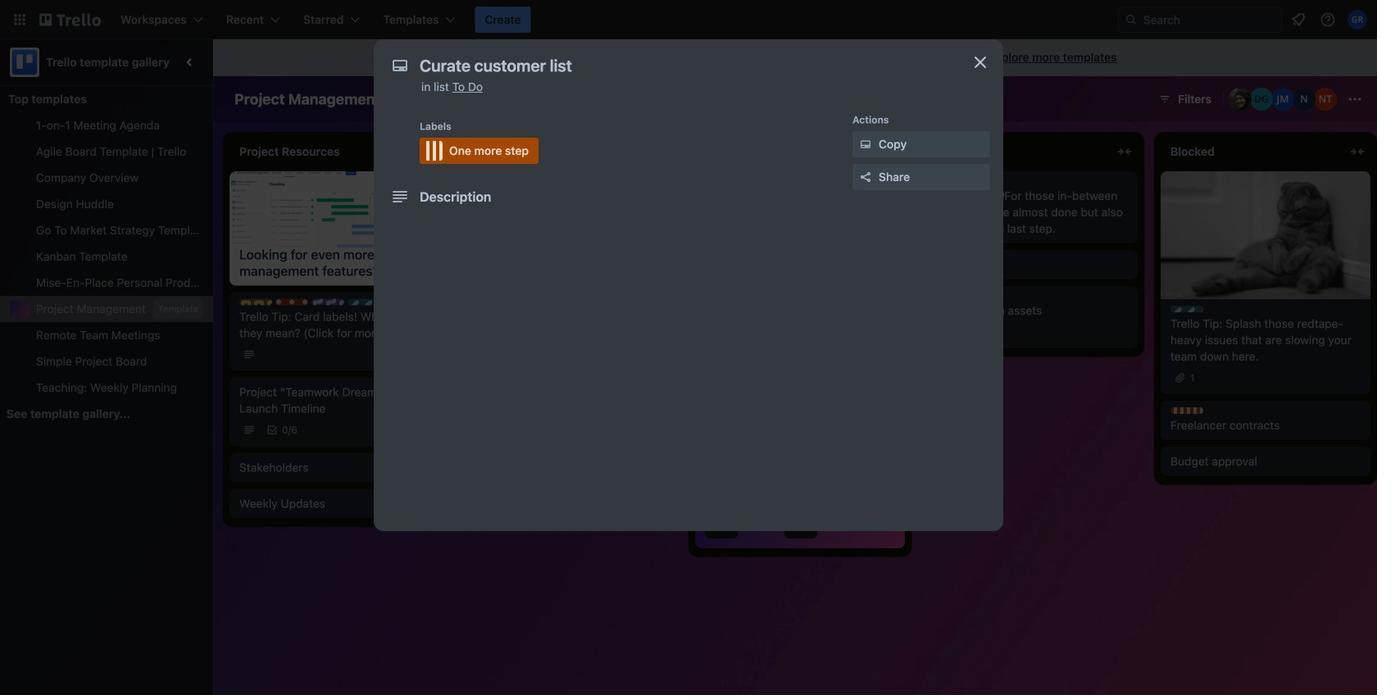 Task type: vqa. For each thing, say whether or not it's contained in the screenshot.
the bottommost sm image
yes



Task type: describe. For each thing, give the bounding box(es) containing it.
nicole tang (nicoletang31) image
[[1314, 88, 1337, 111]]

devan goldstein (devangoldstein2) image
[[1250, 88, 1273, 111]]

1 collapse list image from the left
[[882, 142, 902, 161]]

Search field
[[1138, 8, 1281, 31]]

primary element
[[0, 0, 1377, 39]]

color: red, title: "priority" element
[[275, 299, 308, 305]]

open information menu image
[[1320, 11, 1336, 28]]

caity (caity) image
[[1229, 88, 1252, 111]]

greg robinson (gregrobinson96) image
[[1348, 10, 1367, 30]]

collapse list image
[[416, 142, 436, 161]]

close dialog image
[[970, 52, 990, 72]]

3 collapse list image from the left
[[1348, 142, 1367, 161]]

Board name text field
[[226, 86, 389, 112]]



Task type: locate. For each thing, give the bounding box(es) containing it.
0 notifications image
[[1288, 10, 1308, 30]]

color: purple, title: "design team" element
[[311, 299, 344, 305]]

1 horizontal spatial color: orange, title: "one more step" element
[[1170, 407, 1203, 414]]

trello logo image
[[10, 48, 39, 77]]

search image
[[1125, 13, 1138, 26]]

color: yellow, title: "copy request" element
[[239, 299, 272, 305]]

collapse list image
[[882, 142, 902, 161], [1115, 142, 1134, 161], [1348, 142, 1367, 161]]

show menu image
[[1347, 91, 1363, 107]]

0 vertical spatial sm image
[[464, 50, 480, 66]]

color: orange, title: "one more step" element
[[420, 138, 539, 164], [1170, 407, 1203, 414]]

nic (nicoletollefson1) image
[[1293, 88, 1316, 111]]

1 vertical spatial sm image
[[857, 136, 874, 152]]

2 collapse list image from the left
[[1115, 142, 1134, 161]]

None text field
[[411, 51, 952, 80]]

1 vertical spatial color: orange, title: "one more step" element
[[1170, 407, 1203, 414]]

1 horizontal spatial sm image
[[857, 136, 874, 152]]

sm image
[[464, 50, 480, 66], [857, 136, 874, 152]]

0 horizontal spatial sm image
[[464, 50, 480, 66]]

1 horizontal spatial collapse list image
[[1115, 142, 1134, 161]]

star or unstar board image
[[455, 93, 469, 106]]

0 vertical spatial color: orange, title: "one more step" element
[[420, 138, 539, 164]]

color: sky, title: "trello tip" element
[[472, 178, 505, 184], [938, 178, 970, 184], [348, 299, 380, 305], [1170, 306, 1203, 312]]

0 horizontal spatial color: orange, title: "one more step" element
[[420, 138, 539, 164]]

jordan mirchev (jordan_mirchev) image
[[1271, 88, 1294, 111]]

2 horizontal spatial collapse list image
[[1348, 142, 1367, 161]]

0 horizontal spatial collapse list image
[[882, 142, 902, 161]]



